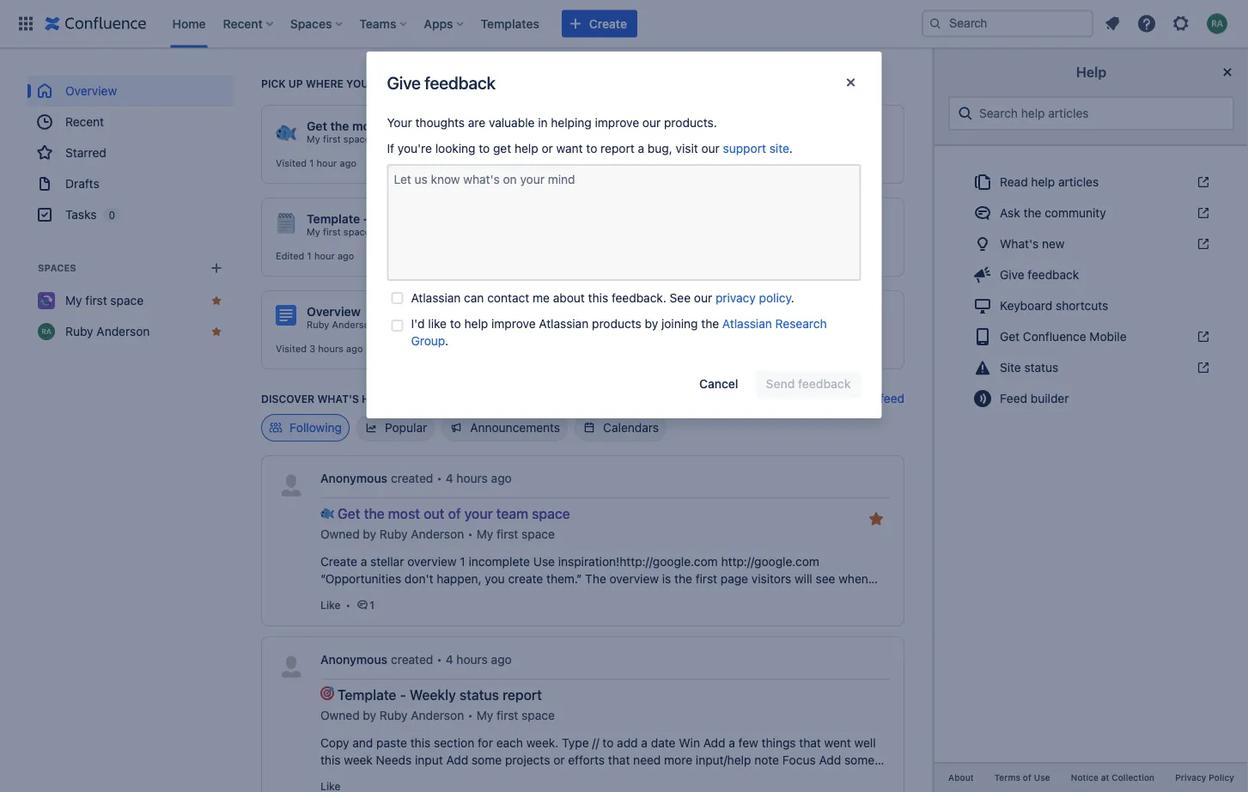 Task type: locate. For each thing, give the bounding box(es) containing it.
0 vertical spatial 4
[[446, 471, 453, 486]]

anonymous down the comments "icon" on the bottom of page
[[321, 653, 388, 667]]

:fish: image down up
[[276, 120, 297, 141]]

hour down bug,
[[645, 158, 666, 169]]

owned by
[[321, 527, 380, 541], [321, 709, 380, 723]]

our up bug,
[[643, 116, 661, 130]]

anonymous created • 4 hours ago up weekly
[[321, 653, 512, 667]]

1 vertical spatial 4 hours ago button
[[446, 651, 512, 669]]

use up create
[[534, 555, 555, 569]]

- inside template - weekly status report link
[[400, 687, 406, 703]]

and right the copy
[[353, 736, 373, 750]]

ruby anderson
[[307, 319, 375, 330], [636, 319, 704, 330], [65, 324, 150, 339]]

1 horizontal spatial status
[[1025, 361, 1059, 375]]

1 horizontal spatial atlassian
[[539, 317, 589, 331]]

0 vertical spatial spaces
[[290, 16, 332, 31]]

created down popular
[[391, 471, 433, 486]]

1 vertical spatial feedback
[[1028, 268, 1080, 282]]

4 hours ago button up get the most out of your team space link
[[446, 470, 512, 487]]

the down inspiration!http://google.com
[[675, 572, 693, 586]]

anonymous created • 4 hours ago down popular
[[321, 471, 512, 486]]

our down template - project plan at top right
[[702, 141, 720, 156]]

our
[[643, 116, 661, 130], [702, 141, 720, 156], [694, 291, 713, 305]]

0 vertical spatial use
[[534, 555, 555, 569]]

shortcut icon image inside what's new link
[[1194, 237, 1211, 251]]

1 horizontal spatial or
[[554, 753, 565, 768]]

1 4 from the top
[[446, 471, 453, 486]]

first inside create a stellar overview 1 incomplete use inspiration!http://google.com http://google.com "opportunities don't happen, you create them." the overview is the first page visitors will see when they visit your space, so it helps to include some information on what the space is about and what your team is working on. overview.svg add a header image.
[[696, 572, 718, 586]]

• left the comments "icon" on the bottom of page
[[346, 599, 351, 611]]

\n up the tha
[[581, 771, 592, 785]]

anderson
[[332, 319, 375, 330], [661, 319, 704, 330], [97, 324, 150, 339]]

1 horizontal spatial ruby anderson link
[[307, 319, 375, 331]]

about inside copy and paste this section for each week. type // to add a date win add a few things that went well this week needs input add some projects or efforts that need more input/help note focus add some areas you'll be focusing on next week \n focus \n notes enter any other thoughts or feelings about this past week important links add any key links tha
[[833, 771, 865, 785]]

0 vertical spatial give
[[387, 73, 421, 93]]

drafts link
[[28, 168, 234, 199]]

- for weekly
[[400, 687, 406, 703]]

1 vertical spatial template
[[307, 212, 360, 226]]

following button
[[261, 414, 350, 442]]

:fish: image
[[276, 120, 297, 141], [321, 505, 334, 519]]

group
[[28, 76, 234, 230]]

our right see
[[694, 291, 713, 305]]

shortcut icon image inside read help articles link
[[1194, 175, 1211, 189]]

2 anonymous from the top
[[321, 653, 388, 667]]

shortcut icon image for articles
[[1194, 175, 1211, 189]]

my
[[307, 134, 320, 145], [636, 134, 649, 145], [307, 226, 320, 238], [65, 294, 82, 308], [477, 527, 494, 541], [477, 709, 494, 723]]

a left few
[[729, 736, 736, 750]]

1 horizontal spatial give
[[1000, 268, 1025, 282]]

1 anonymous from the top
[[321, 471, 388, 486]]

1 horizontal spatial visited 1 hour ago
[[605, 158, 685, 169]]

2 4 hours ago button from the top
[[446, 651, 512, 669]]

0 horizontal spatial use
[[534, 555, 555, 569]]

visited 1 hour ago for template
[[605, 158, 685, 169]]

this down well
[[868, 771, 889, 785]]

anonymous right anonymous icon
[[321, 471, 388, 486]]

first
[[323, 134, 341, 145], [652, 134, 670, 145], [323, 226, 341, 238], [85, 294, 107, 308], [497, 527, 519, 541], [696, 572, 718, 586], [497, 709, 519, 723]]

give up the your
[[387, 73, 421, 93]]

this up input
[[411, 736, 431, 750]]

1 vertical spatial you
[[485, 572, 505, 586]]

0 horizontal spatial overview
[[408, 555, 457, 569]]

1 vertical spatial thoughts
[[719, 771, 769, 785]]

2 vertical spatial about
[[833, 771, 865, 785]]

visited 1 hour ago for get
[[276, 158, 357, 169]]

give feedback button
[[963, 261, 1221, 289]]

:fish: image
[[276, 120, 297, 141], [321, 505, 334, 519]]

0 vertical spatial team
[[450, 119, 480, 133]]

owned by up create
[[321, 527, 380, 541]]

0 horizontal spatial on
[[455, 771, 469, 785]]

0 vertical spatial report
[[601, 141, 635, 156]]

ruby for overview
[[307, 319, 330, 330]]

hour
[[317, 158, 337, 169], [645, 158, 666, 169], [314, 251, 335, 262]]

owned up the copy
[[321, 709, 360, 723]]

1 shortcut icon image from the top
[[1194, 175, 1211, 189]]

spaces up where
[[290, 16, 332, 31]]

anonymous for create
[[321, 471, 388, 486]]

:fish: image down up
[[276, 120, 297, 141]]

owned by for get
[[321, 527, 380, 541]]

2 visited 1 hour ago from the left
[[605, 158, 685, 169]]

atlassian down me
[[539, 317, 589, 331]]

input
[[415, 753, 443, 768]]

:notepad_spiral: image
[[276, 213, 297, 234], [276, 213, 297, 234]]

4 hours ago button for for
[[446, 651, 512, 669]]

templates link
[[476, 10, 545, 37]]

1 vertical spatial about
[[776, 589, 808, 603]]

to inside create a stellar overview 1 incomplete use inspiration!http://google.com http://google.com "opportunities don't happen, you create them." the overview is the first page visitors will see when they visit your space, so it helps to include some information on what the space is about and what your team is working on. overview.svg add a header image.
[[502, 589, 513, 603]]

2 created from the top
[[391, 653, 433, 667]]

thoughts up looking on the top of page
[[416, 116, 465, 130]]

ago
[[340, 158, 357, 169], [669, 158, 685, 169], [338, 251, 354, 262], [346, 343, 363, 355], [491, 471, 512, 486], [491, 653, 512, 667]]

like •
[[321, 599, 351, 611]]

2 \n from the left
[[581, 771, 592, 785]]

confluence image
[[45, 13, 147, 34], [45, 13, 147, 34]]

1 vertical spatial • my first space
[[468, 709, 555, 723]]

anonymous for copy
[[321, 653, 388, 667]]

a left bug,
[[638, 141, 645, 156]]

well
[[855, 736, 876, 750]]

get confluence mobile link
[[963, 323, 1221, 351]]

status right weekly
[[460, 687, 499, 703]]

products
[[592, 317, 642, 331]]

1 right edited
[[307, 251, 312, 262]]

1 vertical spatial on
[[455, 771, 469, 785]]

week down "you'll"
[[348, 788, 377, 792]]

created up weekly
[[391, 653, 433, 667]]

1 horizontal spatial any
[[664, 771, 683, 785]]

2 4 from the top
[[446, 653, 453, 667]]

shortcut icon image inside site status link
[[1194, 361, 1211, 375]]

areas
[[321, 771, 351, 785]]

0 vertical spatial that
[[800, 736, 822, 750]]

to
[[479, 141, 490, 156], [587, 141, 598, 156], [450, 317, 461, 331], [502, 589, 513, 603], [603, 736, 614, 750]]

1 anonymous created • 4 hours ago from the top
[[321, 471, 512, 486]]

atlassian inside atlassian research group
[[723, 317, 773, 331]]

4 hours ago button for incomplete
[[446, 470, 512, 487]]

2 • my first space from the top
[[468, 709, 555, 723]]

template up the edited 1 hour ago
[[307, 212, 360, 226]]

. down like
[[445, 334, 449, 348]]

:wave: image
[[605, 306, 625, 327]]

created for this
[[391, 653, 433, 667]]

your
[[422, 119, 447, 133], [465, 506, 493, 522], [374, 589, 398, 603], [866, 589, 890, 603]]

out up don't
[[424, 506, 445, 522]]

key
[[518, 788, 537, 792]]

links
[[437, 788, 466, 792]]

1 horizontal spatial is
[[662, 572, 671, 586]]

home link
[[167, 10, 211, 37]]

week
[[344, 753, 373, 768], [499, 771, 528, 785], [348, 788, 377, 792]]

0 vertical spatial owned by
[[321, 527, 380, 541]]

visited 3 hours ago
[[276, 343, 363, 355]]

it
[[458, 589, 465, 603]]

unstar this space image
[[210, 294, 223, 308], [210, 325, 223, 339]]

ruby anderson for getting started in confluence
[[636, 319, 704, 330]]

0 horizontal spatial visit
[[348, 589, 371, 603]]

ago down announcements button
[[491, 471, 512, 486]]

of
[[407, 119, 418, 133], [448, 506, 461, 522], [1023, 773, 1032, 783]]

at
[[1102, 773, 1110, 783]]

you're
[[398, 141, 432, 156]]

1 horizontal spatial and
[[811, 589, 832, 603]]

0 vertical spatial created
[[391, 471, 433, 486]]

1 visited 1 hour ago from the left
[[276, 158, 357, 169]]

close modal image
[[841, 72, 862, 93]]

up
[[289, 77, 303, 89]]

help
[[1077, 64, 1107, 80]]

warning icon image
[[973, 358, 994, 378]]

site status
[[1000, 361, 1059, 375]]

team inside create a stellar overview 1 incomplete use inspiration!http://google.com http://google.com "opportunities don't happen, you create them." the overview is the first page visitors will see when they visit your space, so it helps to include some information on what the space is about and what your team is working on. overview.svg add a header image.
[[321, 606, 348, 621]]

0 vertical spatial get the most out of your team space
[[307, 119, 517, 133]]

atlassian up like
[[411, 291, 461, 305]]

feedback up are
[[425, 73, 496, 93]]

2 owned from the top
[[321, 709, 360, 723]]

0 vertical spatial visit
[[676, 141, 699, 156]]

unstar image
[[866, 509, 887, 529]]

visit
[[676, 141, 699, 156], [348, 589, 371, 603]]

2 anonymous created • 4 hours ago from the top
[[321, 653, 512, 667]]

feedback down new
[[1028, 268, 1080, 282]]

this up :wave: image
[[588, 291, 609, 305]]

them."
[[547, 572, 582, 586]]

give feedback
[[387, 73, 496, 93], [1000, 268, 1080, 282]]

what down inspiration!http://google.com
[[676, 589, 703, 603]]

community
[[1045, 206, 1107, 220]]

- left weekly
[[400, 687, 406, 703]]

hours for paste
[[457, 653, 488, 667]]

get the most out of your team space
[[307, 119, 517, 133], [338, 506, 570, 522]]

the right "ask"
[[1024, 206, 1042, 220]]

0 vertical spatial most
[[352, 119, 382, 133]]

2 owned by from the top
[[321, 709, 380, 723]]

the down page on the bottom of the page
[[706, 589, 724, 603]]

spaces inside 'popup button'
[[290, 16, 332, 31]]

to inside copy and paste this section for each week. type // to add a date win add a few things that went well this week needs input add some projects or efforts that need more input/help note focus add some areas you'll be focusing on next week \n focus \n notes enter any other thoughts or feelings about this past week important links add any key links tha
[[603, 736, 614, 750]]

give feedback inside button
[[1000, 268, 1080, 282]]

by for template - weekly status report
[[363, 709, 377, 723]]

1 horizontal spatial get
[[338, 506, 361, 522]]

- inside template - meeting notes my first space
[[363, 212, 369, 226]]

of up happen,
[[448, 506, 461, 522]]

of up you're
[[407, 119, 418, 133]]

2 vertical spatial or
[[772, 771, 783, 785]]

1 horizontal spatial about
[[776, 589, 808, 603]]

template - weekly status report link
[[338, 687, 546, 704]]

be
[[387, 771, 401, 785]]

the down pick up where you left off
[[330, 119, 349, 133]]

edit
[[856, 391, 877, 406]]

template up paste
[[338, 687, 397, 703]]

that left went at the bottom right of the page
[[800, 736, 822, 750]]

your thoughts are valuable in helping improve our products.
[[387, 116, 718, 130]]

1 unstar this space image from the top
[[210, 294, 223, 308]]

overview up recent
[[65, 84, 117, 98]]

:sunglasses: image
[[605, 120, 625, 141]]

0 vertical spatial and
[[811, 589, 832, 603]]

template for template - weekly status report
[[338, 687, 397, 703]]

owned for template - weekly status report
[[321, 709, 360, 723]]

if
[[387, 141, 395, 156]]

visited for get
[[276, 158, 307, 169]]

went
[[825, 736, 852, 750]]

2 vertical spatial is
[[352, 606, 361, 621]]

or down 'type' on the left bottom of the page
[[554, 753, 565, 768]]

add down the section at the left bottom
[[446, 753, 469, 768]]

unstar this space image for ruby anderson
[[210, 325, 223, 339]]

:dart: image
[[321, 687, 334, 700], [321, 687, 334, 700]]

note
[[755, 753, 780, 768]]

announcements
[[470, 421, 560, 435]]

ask the community
[[1000, 206, 1107, 220]]

. up research
[[792, 291, 795, 305]]

out
[[385, 119, 404, 133], [424, 506, 445, 522]]

1 horizontal spatial thoughts
[[719, 771, 769, 785]]

banner containing home
[[0, 0, 1249, 48]]

team down they
[[321, 606, 348, 621]]

2 horizontal spatial ruby
[[636, 319, 658, 330]]

1 vertical spatial that
[[608, 753, 630, 768]]

the inside "link"
[[1024, 206, 1042, 220]]

1 horizontal spatial report
[[601, 141, 635, 156]]

add down went at the bottom right of the page
[[819, 753, 842, 768]]

1 owned by from the top
[[321, 527, 380, 541]]

read help articles
[[1000, 175, 1099, 189]]

0 vertical spatial improve
[[595, 116, 640, 130]]

template - project plan
[[636, 119, 770, 133]]

give feedback down 'what's new'
[[1000, 268, 1080, 282]]

your down the when
[[866, 589, 890, 603]]

0 horizontal spatial improve
[[492, 317, 536, 331]]

more
[[665, 753, 693, 768]]

need
[[634, 753, 661, 768]]

ruby
[[307, 319, 330, 330], [636, 319, 658, 330], [65, 324, 93, 339]]

overview.svg
[[431, 606, 503, 621]]

1 vertical spatial out
[[424, 506, 445, 522]]

overview up don't
[[408, 555, 457, 569]]

is down the visitors
[[764, 589, 773, 603]]

Search field
[[922, 10, 1094, 37]]

visited
[[276, 158, 307, 169], [605, 158, 636, 169], [276, 343, 307, 355]]

Let us know what's on your mind text field
[[387, 164, 862, 281]]

about
[[553, 291, 585, 305], [776, 589, 808, 603], [833, 771, 865, 785]]

support
[[723, 141, 767, 156]]

get
[[307, 119, 327, 133], [1000, 330, 1020, 344], [338, 506, 361, 522]]

keyboard
[[1000, 299, 1053, 313]]

on right "information"
[[659, 589, 673, 603]]

2 horizontal spatial -
[[692, 119, 698, 133]]

improve down contact
[[492, 317, 536, 331]]

you down incomplete in the bottom left of the page
[[485, 572, 505, 586]]

1 vertical spatial and
[[353, 736, 373, 750]]

0 horizontal spatial ruby
[[65, 324, 93, 339]]

joining
[[662, 317, 698, 331]]

0 vertical spatial -
[[692, 119, 698, 133]]

1 vertical spatial of
[[448, 506, 461, 522]]

lightbulb icon image
[[973, 234, 994, 254]]

shortcut icon image
[[1194, 175, 1211, 189], [1194, 206, 1211, 220], [1194, 237, 1211, 251], [1194, 330, 1211, 344], [1194, 361, 1211, 375]]

template for template - meeting notes my first space
[[307, 212, 360, 226]]

1 4 hours ago button from the top
[[446, 470, 512, 487]]

• up template - weekly status report
[[437, 653, 442, 667]]

1 vertical spatial get the most out of your team space
[[338, 506, 570, 522]]

by left joining
[[645, 317, 659, 331]]

2 shortcut icon image from the top
[[1194, 206, 1211, 220]]

1 horizontal spatial :fish: image
[[321, 505, 334, 519]]

0 horizontal spatial give feedback
[[387, 73, 496, 93]]

team up looking on the top of page
[[450, 119, 480, 133]]

owned by up the copy
[[321, 709, 380, 723]]

site
[[1000, 361, 1022, 375]]

4 for section
[[446, 653, 453, 667]]

0 horizontal spatial :fish: image
[[276, 120, 297, 141]]

4 shortcut icon image from the top
[[1194, 330, 1211, 344]]

atlassian for contact
[[411, 291, 461, 305]]

3 shortcut icon image from the top
[[1194, 237, 1211, 251]]

1 horizontal spatial most
[[388, 506, 420, 522]]

0 vertical spatial or
[[542, 141, 553, 156]]

0 vertical spatial unstar this space image
[[210, 294, 223, 308]]

can
[[464, 291, 484, 305]]

overview
[[65, 84, 117, 98], [307, 305, 361, 319]]

shortcut icon image inside get confluence mobile link
[[1194, 330, 1211, 344]]

your up you're
[[422, 119, 447, 133]]

get the most out of your team space up you're
[[307, 119, 517, 133]]

in
[[538, 116, 548, 130], [727, 305, 737, 319]]

to right //
[[603, 736, 614, 750]]

template up bug,
[[636, 119, 689, 133]]

overview
[[408, 555, 457, 569], [610, 572, 659, 586]]

hours for stellar
[[457, 471, 488, 486]]

or down note
[[772, 771, 783, 785]]

owned up create
[[321, 527, 360, 541]]

hours up get the most out of your team space link
[[457, 471, 488, 486]]

what's
[[1000, 237, 1039, 251]]

Search help articles field
[[975, 98, 1226, 129]]

visit down the "opportunities
[[348, 589, 371, 603]]

owned for get the most out of your team space
[[321, 527, 360, 541]]

1 horizontal spatial my first space
[[307, 134, 371, 145]]

1 horizontal spatial team
[[450, 119, 480, 133]]

0 horizontal spatial status
[[460, 687, 499, 703]]

2 unstar this space image from the top
[[210, 325, 223, 339]]

mobile icon image
[[973, 327, 994, 347]]

:sunglasses: image
[[605, 120, 625, 141]]

1 vertical spatial overview
[[307, 305, 361, 319]]

privacy policy link
[[1166, 771, 1245, 786]]

ruby anderson link for getting started in confluence
[[636, 319, 704, 331]]

documents icon image
[[973, 172, 994, 193]]

to right helps
[[502, 589, 513, 603]]

mobile
[[1090, 330, 1127, 344]]

anonymous image
[[278, 653, 305, 681]]

0 horizontal spatial feedback
[[425, 73, 496, 93]]

in right started
[[727, 305, 737, 319]]

0 vertical spatial give feedback
[[387, 73, 496, 93]]

created
[[391, 471, 433, 486], [391, 653, 433, 667]]

space
[[483, 119, 517, 133], [344, 134, 371, 145], [672, 134, 699, 145], [344, 226, 371, 238], [110, 294, 144, 308], [532, 506, 570, 522], [522, 527, 555, 541], [728, 589, 761, 603], [522, 709, 555, 723]]

4 up template - weekly status report link on the bottom left of page
[[446, 653, 453, 667]]

5 shortcut icon image from the top
[[1194, 361, 1211, 375]]

0 vertical spatial owned
[[321, 527, 360, 541]]

keyboard shortcuts
[[1000, 299, 1109, 313]]

1 horizontal spatial what
[[835, 589, 862, 603]]

1 inside create a stellar overview 1 incomplete use inspiration!http://google.com http://google.com "opportunities don't happen, you create them." the overview is the first page visitors will see when they visit your space, so it helps to include some information on what the space is about and what your team is working on. overview.svg add a header image.
[[460, 555, 466, 569]]

0 vertical spatial anonymous
[[321, 471, 388, 486]]

on inside copy and paste this section for each week. type // to add a date win add a few things that went well this week needs input add some projects or efforts that need more input/help note focus add some areas you'll be focusing on next week \n focus \n notes enter any other thoughts or feelings about this past week important links add any key links tha
[[455, 771, 469, 785]]

is right like •
[[352, 606, 361, 621]]

so
[[442, 589, 455, 603]]

1 horizontal spatial confluence
[[1024, 330, 1087, 344]]

0 vertical spatial feedback
[[425, 73, 496, 93]]

about down will at the bottom of page
[[776, 589, 808, 603]]

edit feed
[[856, 391, 905, 406]]

and inside create a stellar overview 1 incomplete use inspiration!http://google.com http://google.com "opportunities don't happen, you create them." the overview is the first page visitors will see when they visit your space, so it helps to include some information on what the space is about and what your team is working on. overview.svg add a header image.
[[811, 589, 832, 603]]

help right "read"
[[1032, 175, 1056, 189]]

that up notes
[[608, 753, 630, 768]]

a right the add
[[642, 736, 648, 750]]

settings icon image
[[1171, 13, 1192, 34]]

1 vertical spatial owned by
[[321, 709, 380, 723]]

1 horizontal spatial ruby
[[307, 319, 330, 330]]

use right terms
[[1035, 773, 1051, 783]]

0 horizontal spatial confluence
[[740, 305, 806, 319]]

2 horizontal spatial anderson
[[661, 319, 704, 330]]

home
[[172, 16, 206, 31]]

or left want
[[542, 141, 553, 156]]

anderson for getting started in confluence
[[661, 319, 704, 330]]

get up create
[[338, 506, 361, 522]]

on inside create a stellar overview 1 incomplete use inspiration!http://google.com http://google.com "opportunities don't happen, you create them." the overview is the first page visitors will see when they visit your space, so it helps to include some information on what the space is about and what your team is working on. overview.svg add a header image.
[[659, 589, 673, 603]]

1 vertical spatial give
[[1000, 268, 1025, 282]]

copy and paste this section for each week. type // to add a date win add a few things that went well this week needs input add some projects or efforts that need more input/help note focus add some areas you'll be focusing on next week \n focus \n notes enter any other thoughts or feelings about this past week important links add any key links tha
[[321, 736, 889, 792]]

template inside template - meeting notes my first space
[[307, 212, 360, 226]]

group containing overview
[[28, 76, 234, 230]]

banner
[[0, 0, 1249, 48]]

1 created from the top
[[391, 471, 433, 486]]

:fish: image up create
[[321, 505, 334, 519]]

shortcut icon image inside ask the community "link"
[[1194, 206, 1211, 220]]

about inside create a stellar overview 1 incomplete use inspiration!http://google.com http://google.com "opportunities don't happen, you create them." the overview is the first page visitors will see when they visit your space, so it helps to include some information on what the space is about and what your team is working on. overview.svg add a header image.
[[776, 589, 808, 603]]

ruby anderson for overview
[[307, 319, 375, 330]]

your
[[387, 116, 412, 130]]

helping
[[551, 116, 592, 130]]

- left meeting
[[363, 212, 369, 226]]

1 vertical spatial -
[[363, 212, 369, 226]]

spaces down tasks
[[38, 263, 76, 274]]

most left the your
[[352, 119, 382, 133]]

overview up "visited 3 hours ago"
[[307, 305, 361, 319]]

what
[[676, 589, 703, 603], [835, 589, 862, 603]]

hours right 3
[[318, 343, 344, 355]]

they
[[321, 589, 345, 603]]

0 horizontal spatial -
[[363, 212, 369, 226]]

• my first space for report
[[468, 709, 555, 723]]

3
[[310, 343, 316, 355]]

1 • my first space from the top
[[468, 527, 555, 541]]

0 vertical spatial any
[[664, 771, 683, 785]]

my first space
[[307, 134, 371, 145], [636, 134, 699, 145], [65, 294, 144, 308]]

week up "you'll"
[[344, 753, 373, 768]]

hours down overview.svg
[[457, 653, 488, 667]]

if you're looking to get help or want to report a bug, visit our support site .
[[387, 141, 793, 156]]

1 owned from the top
[[321, 527, 360, 541]]

0 horizontal spatial report
[[503, 687, 542, 703]]

most up stellar
[[388, 506, 420, 522]]

2 vertical spatial template
[[338, 687, 397, 703]]

1 horizontal spatial give feedback
[[1000, 268, 1080, 282]]



Task type: vqa. For each thing, say whether or not it's contained in the screenshot.
Get Confluence Mobile link
yes



Task type: describe. For each thing, give the bounding box(es) containing it.
notice
[[1072, 773, 1099, 783]]

tha
[[568, 788, 586, 792]]

0 vertical spatial our
[[643, 116, 661, 130]]

• down get the most out of your team space link
[[468, 527, 473, 541]]

helps
[[468, 589, 498, 603]]

0 vertical spatial .
[[790, 141, 793, 156]]

add down next
[[469, 788, 492, 792]]

1 vertical spatial .
[[792, 291, 795, 305]]

• up the section at the left bottom
[[468, 709, 473, 723]]

you'll
[[354, 771, 383, 785]]

1 vertical spatial week
[[499, 771, 528, 785]]

2 horizontal spatial some
[[845, 753, 875, 768]]

notes
[[595, 771, 628, 785]]

ruby for getting started in confluence
[[636, 319, 658, 330]]

this down the copy
[[321, 753, 341, 768]]

1 horizontal spatial in
[[727, 305, 737, 319]]

recent
[[65, 115, 104, 129]]

1 vertical spatial :fish: image
[[321, 505, 334, 519]]

your up working
[[374, 589, 398, 603]]

shortcut icon image for mobile
[[1194, 330, 1211, 344]]

are
[[468, 116, 486, 130]]

1 horizontal spatial help
[[515, 141, 539, 156]]

get
[[493, 141, 512, 156]]

get the most out of your team space inside get the most out of your team space link
[[338, 506, 570, 522]]

create a stellar overview 1 incomplete use inspiration!http://google.com http://google.com "opportunities don't happen, you create them." the overview is the first page visitors will see when they visit your space, so it helps to include some information on what the space is about and what your team is working on. overview.svg add a header image.
[[321, 555, 890, 621]]

drafts
[[65, 177, 99, 191]]

2 horizontal spatial is
[[764, 589, 773, 603]]

help inside read help articles link
[[1032, 175, 1056, 189]]

type
[[562, 736, 589, 750]]

0 vertical spatial thoughts
[[416, 116, 465, 130]]

1 vertical spatial most
[[388, 506, 420, 522]]

- for meeting
[[363, 212, 369, 226]]

paste
[[377, 736, 407, 750]]

1 down if you're looking to get help or want to report a bug, visit our support site .
[[638, 158, 643, 169]]

0 horizontal spatial get
[[307, 119, 327, 133]]

:wave: image
[[605, 306, 625, 327]]

0 vertical spatial week
[[344, 753, 373, 768]]

looking
[[436, 141, 476, 156]]

enter
[[631, 771, 660, 785]]

by for get the most out of your team space
[[363, 527, 377, 541]]

0 horizontal spatial ruby anderson link
[[28, 316, 234, 347]]

apps button
[[419, 10, 471, 37]]

1 vertical spatial or
[[554, 753, 565, 768]]

things
[[762, 736, 796, 750]]

0 vertical spatial :fish: image
[[276, 120, 297, 141]]

about
[[949, 773, 974, 783]]

see
[[670, 291, 691, 305]]

group
[[411, 334, 445, 348]]

• my first space for of
[[468, 527, 555, 541]]

template - weekly status report
[[338, 687, 542, 703]]

2 vertical spatial of
[[1023, 773, 1032, 783]]

i'd
[[411, 317, 425, 331]]

add inside create a stellar overview 1 incomplete use inspiration!http://google.com http://google.com "opportunities don't happen, you create them." the overview is the first page visitors will see when they visit your space, so it helps to include some information on what the space is about and what your team is working on. overview.svg add a header image.
[[506, 606, 528, 621]]

0 horizontal spatial most
[[352, 119, 382, 133]]

ask the community link
[[963, 199, 1221, 227]]

stellar
[[371, 555, 404, 569]]

header
[[541, 606, 580, 621]]

comments image
[[356, 598, 370, 612]]

my first space for get
[[307, 134, 371, 145]]

the up stellar
[[364, 506, 385, 522]]

research
[[776, 317, 827, 331]]

comment icon image
[[973, 203, 994, 223]]

visited left 3
[[276, 343, 307, 355]]

0 horizontal spatial my first space
[[65, 294, 144, 308]]

atlassian research group
[[411, 317, 827, 348]]

1 vertical spatial status
[[460, 687, 499, 703]]

a down include
[[531, 606, 538, 621]]

0 horizontal spatial ruby anderson
[[65, 324, 150, 339]]

0 horizontal spatial about
[[553, 291, 585, 305]]

visit inside create a stellar overview 1 incomplete use inspiration!http://google.com http://google.com "opportunities don't happen, you create them." the overview is the first page visitors will see when they visit your space, so it helps to include some information on what the space is about and what your team is working on. overview.svg add a header image.
[[348, 589, 371, 603]]

2 vertical spatial week
[[348, 788, 377, 792]]

announcements button
[[442, 414, 568, 442]]

1 down where
[[310, 158, 314, 169]]

2 vertical spatial our
[[694, 291, 713, 305]]

to left get
[[479, 141, 490, 156]]

1 vertical spatial spaces
[[38, 263, 76, 274]]

starred
[[65, 146, 106, 160]]

signal icon image
[[973, 388, 994, 409]]

ask
[[1000, 206, 1021, 220]]

give inside give feedback button
[[1000, 268, 1025, 282]]

builder
[[1031, 391, 1070, 406]]

global element
[[10, 0, 919, 48]]

first inside template - meeting notes my first space
[[323, 226, 341, 238]]

weekly
[[410, 687, 456, 703]]

week.
[[527, 736, 559, 750]]

and inside copy and paste this section for each week. type // to add a date win add a few things that went well this week needs input add some projects or efforts that need more input/help note focus add some areas you'll be focusing on next week \n focus \n notes enter any other thoughts or feelings about this past week important links add any key links tha
[[353, 736, 373, 750]]

1 horizontal spatial out
[[424, 506, 445, 522]]

policy
[[759, 291, 792, 305]]

your up incomplete in the bottom left of the page
[[465, 506, 493, 522]]

2 horizontal spatial get
[[1000, 330, 1020, 344]]

1 horizontal spatial overview
[[610, 572, 659, 586]]

1 \n from the left
[[531, 771, 541, 785]]

2 horizontal spatial team
[[497, 506, 529, 522]]

owned by for template
[[321, 709, 380, 723]]

create
[[508, 572, 543, 586]]

anderson for overview
[[332, 319, 375, 330]]

ago up template - meeting notes my first space
[[340, 158, 357, 169]]

ruby anderson link for overview
[[307, 319, 375, 331]]

see
[[816, 572, 836, 586]]

popular
[[385, 421, 427, 435]]

privacy
[[716, 291, 756, 305]]

1 horizontal spatial of
[[448, 506, 461, 522]]

notes
[[422, 212, 455, 226]]

screen icon image
[[973, 296, 994, 316]]

want
[[557, 141, 583, 156]]

0 horizontal spatial in
[[538, 116, 548, 130]]

4 for 1
[[446, 471, 453, 486]]

will
[[795, 572, 813, 586]]

other
[[686, 771, 716, 785]]

you inside create a stellar overview 1 incomplete use inspiration!http://google.com http://google.com "opportunities don't happen, you create them." the overview is the first page visitors will see when they visit your space, so it helps to include some information on what the space is about and what your team is working on. overview.svg add a header image.
[[485, 572, 505, 586]]

confluence inside get confluence mobile link
[[1024, 330, 1087, 344]]

pick
[[261, 77, 286, 89]]

like button
[[321, 598, 341, 612]]

space inside template - meeting notes my first space
[[344, 226, 371, 238]]

win
[[679, 736, 700, 750]]

visited for template
[[605, 158, 636, 169]]

add up the input/help
[[704, 736, 726, 750]]

to right want
[[587, 141, 598, 156]]

to right like
[[450, 317, 461, 331]]

efforts
[[568, 753, 605, 768]]

the right joining
[[702, 317, 720, 331]]

ago down overview.svg
[[491, 653, 512, 667]]

terms of use link
[[985, 771, 1061, 786]]

template for template - project plan
[[636, 119, 689, 133]]

date
[[651, 736, 676, 750]]

1 what from the left
[[676, 589, 703, 603]]

0 horizontal spatial :fish: image
[[276, 120, 297, 141]]

my inside template - meeting notes my first space
[[307, 226, 320, 238]]

created for overview
[[391, 471, 433, 486]]

space inside get the most out of your team space link
[[532, 506, 570, 522]]

ago right 3
[[346, 343, 363, 355]]

0 horizontal spatial that
[[608, 753, 630, 768]]

privacy policy
[[1176, 773, 1235, 783]]

where
[[306, 77, 344, 89]]

my first space for template
[[636, 134, 699, 145]]

- for project
[[692, 119, 698, 133]]

next
[[472, 771, 496, 785]]

hour for get
[[317, 158, 337, 169]]

2 vertical spatial .
[[445, 334, 449, 348]]

some inside create a stellar overview 1 incomplete use inspiration!http://google.com http://google.com "opportunities don't happen, you create them." the overview is the first page visitors will see when they visit your space, so it helps to include some information on what the space is about and what your team is working on. overview.svg add a header image.
[[559, 589, 590, 603]]

0 horizontal spatial out
[[385, 119, 404, 133]]

when
[[839, 572, 869, 586]]

cancel button
[[689, 370, 749, 398]]

shortcut icon image for community
[[1194, 206, 1211, 220]]

articles
[[1059, 175, 1099, 189]]

anonymous created • 4 hours ago for overview
[[321, 471, 512, 486]]

don't
[[405, 572, 434, 586]]

anonymous created • 4 hours ago for this
[[321, 653, 512, 667]]

0 horizontal spatial focus
[[545, 771, 578, 785]]

2 what from the left
[[835, 589, 862, 603]]

each
[[497, 736, 523, 750]]

products.
[[664, 116, 718, 130]]

thoughts inside copy and paste this section for each week. type // to add a date win add a few things that went well this week needs input add some projects or efforts that need more input/help note focus add some areas you'll be focusing on next week \n focus \n notes enter any other thoughts or feelings about this past week important links add any key links tha
[[719, 771, 769, 785]]

1 vertical spatial our
[[702, 141, 720, 156]]

0 vertical spatial confluence
[[740, 305, 806, 319]]

overview inside group
[[65, 84, 117, 98]]

feed
[[1000, 391, 1028, 406]]

0 vertical spatial you
[[346, 77, 369, 89]]

support site link
[[723, 141, 790, 156]]

anonymous image
[[278, 472, 305, 499]]

0 vertical spatial focus
[[783, 753, 816, 768]]

privacy
[[1176, 773, 1207, 783]]

getting started in confluence
[[636, 305, 806, 319]]

plan
[[745, 119, 770, 133]]

about button
[[939, 771, 985, 786]]

starred link
[[28, 138, 234, 168]]

include
[[516, 589, 556, 603]]

create a space image
[[206, 258, 227, 278]]

get confluence mobile
[[1000, 330, 1127, 344]]

atlassian for group
[[723, 317, 773, 331]]

cancel
[[700, 377, 739, 391]]

use inside create a stellar overview 1 incomplete use inspiration!http://google.com http://google.com "opportunities don't happen, you create them." the overview is the first page visitors will see when they visit your space, so it helps to include some information on what the space is about and what your team is working on. overview.svg add a header image.
[[534, 555, 555, 569]]

off
[[400, 77, 420, 89]]

i'd like to help improve atlassian products by joining the
[[411, 317, 723, 331]]

ago down template - meeting notes my first space
[[338, 251, 354, 262]]

get the most out of your team space link
[[338, 505, 574, 523]]

feedback icon image
[[973, 265, 994, 285]]

search image
[[929, 17, 943, 31]]

tasks
[[65, 208, 97, 222]]

what's new
[[1000, 237, 1065, 251]]

on.
[[411, 606, 428, 621]]

projects
[[505, 753, 550, 768]]

feedback inside button
[[1028, 268, 1080, 282]]

policy
[[1210, 773, 1235, 783]]

0 horizontal spatial is
[[352, 606, 361, 621]]

0 vertical spatial hours
[[318, 343, 344, 355]]

0 horizontal spatial anderson
[[97, 324, 150, 339]]

2 vertical spatial get
[[338, 506, 361, 522]]

1 horizontal spatial use
[[1035, 773, 1051, 783]]

information
[[593, 589, 656, 603]]

image.
[[583, 606, 620, 621]]

a up the "opportunities
[[361, 555, 367, 569]]

0 horizontal spatial help
[[465, 317, 488, 331]]

happening
[[362, 393, 424, 405]]

1 vertical spatial report
[[503, 687, 542, 703]]

templates
[[481, 16, 540, 31]]

ago down bug,
[[669, 158, 685, 169]]

hour for template
[[645, 158, 666, 169]]

2 horizontal spatial or
[[772, 771, 783, 785]]

1 down the "opportunities
[[370, 599, 375, 611]]

spaces button
[[285, 10, 349, 37]]

hour right edited
[[314, 251, 335, 262]]

close image
[[1218, 62, 1239, 83]]

terms of use
[[995, 773, 1051, 783]]

the
[[585, 572, 607, 586]]

0 vertical spatial of
[[407, 119, 418, 133]]

1 vertical spatial any
[[495, 788, 514, 792]]

0 vertical spatial by
[[645, 317, 659, 331]]

unstar this space image for my first space
[[210, 294, 223, 308]]

space inside create a stellar overview 1 incomplete use inspiration!http://google.com http://google.com "opportunities don't happen, you create them." the overview is the first page visitors will see when they visit your space, so it helps to include some information on what the space is about and what your team is working on. overview.svg add a header image.
[[728, 589, 761, 603]]

for
[[478, 736, 493, 750]]

like
[[428, 317, 447, 331]]

popular button
[[357, 414, 435, 442]]

• up get the most out of your team space link
[[437, 471, 442, 486]]

0 horizontal spatial some
[[472, 753, 502, 768]]



